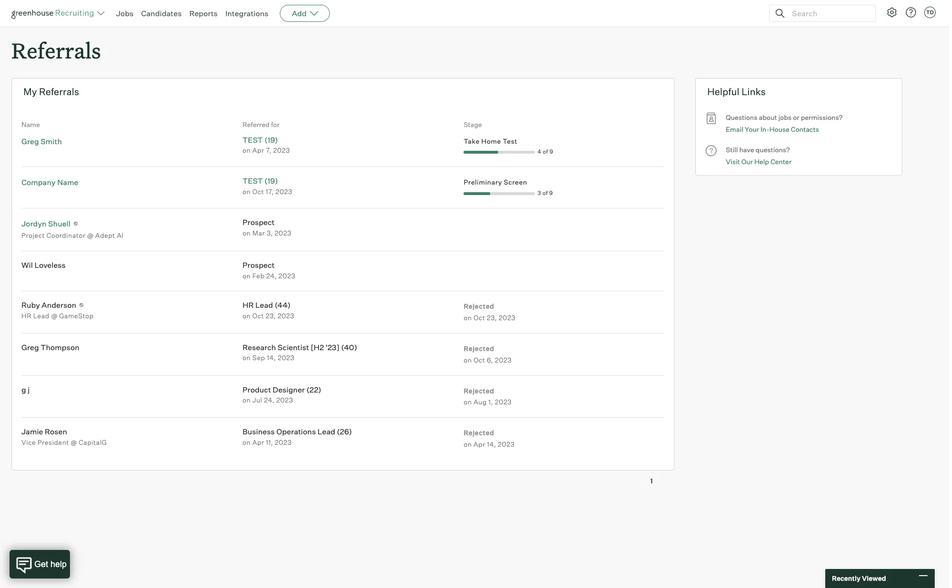 Task type: describe. For each thing, give the bounding box(es) containing it.
president
[[38, 438, 69, 446]]

test (19) link for company name
[[243, 176, 278, 186]]

on inside rejected on apr 14, 2023
[[464, 440, 472, 448]]

helpful
[[708, 86, 740, 98]]

still
[[726, 146, 738, 154]]

11,
[[266, 438, 273, 446]]

project coordinator @ adept ai
[[21, 232, 124, 240]]

email your in-house contacts link
[[726, 124, 819, 135]]

sep
[[252, 354, 265, 362]]

aug
[[474, 398, 487, 406]]

take home test
[[464, 137, 517, 145]]

greg for greg thompson
[[21, 343, 39, 352]]

on inside hr lead (44) on oct 23, 2023
[[243, 312, 251, 320]]

1
[[650, 477, 653, 485]]

my
[[23, 86, 37, 98]]

24, inside prospect on feb 24, 2023
[[266, 272, 277, 280]]

hr for @
[[21, 312, 32, 320]]

0 horizontal spatial name
[[21, 121, 40, 129]]

take
[[464, 137, 480, 145]]

on inside test (19) on apr 7, 2023
[[243, 146, 251, 154]]

jamie
[[21, 427, 43, 437]]

oct inside hr lead (44) on oct 23, 2023
[[252, 312, 264, 320]]

questions?
[[756, 146, 790, 154]]

contacts
[[791, 125, 819, 133]]

(44)
[[275, 301, 291, 310]]

on inside "rejected on aug 1, 2023"
[[464, 398, 472, 406]]

ai
[[117, 232, 124, 240]]

1,
[[489, 398, 493, 406]]

2023 inside prospect on mar 3, 2023
[[275, 229, 292, 237]]

rejected for research scientist [h2 '23] (40)
[[464, 345, 494, 353]]

greg thompson
[[21, 343, 79, 352]]

j
[[28, 385, 30, 394]]

4
[[538, 148, 542, 155]]

9 for company name
[[549, 190, 553, 197]]

prospect for prospect on mar 3, 2023
[[243, 218, 275, 227]]

business
[[243, 427, 275, 437]]

lead for (44)
[[255, 301, 273, 310]]

referred for
[[243, 121, 280, 129]]

questions about jobs or permissions? email your in-house contacts
[[726, 113, 843, 133]]

preliminary screen
[[464, 178, 527, 186]]

on inside prospect on mar 3, 2023
[[243, 229, 251, 237]]

following image for prospect
[[73, 221, 79, 227]]

smith
[[41, 136, 62, 146]]

candidates link
[[141, 9, 182, 18]]

test (19) link for greg smith
[[243, 135, 278, 145]]

greg for greg smith
[[21, 136, 39, 146]]

@ for hr lead (44)
[[51, 312, 57, 320]]

td button
[[925, 7, 936, 18]]

2023 inside prospect on feb 24, 2023
[[279, 272, 295, 280]]

prospect on feb 24, 2023
[[243, 260, 295, 280]]

14, inside research scientist [h2 '23] (40) on sep 14, 2023
[[267, 354, 276, 362]]

on inside rejected on oct 23, 2023
[[464, 314, 472, 322]]

g j
[[21, 385, 30, 394]]

my referrals
[[23, 86, 79, 98]]

permissions?
[[801, 113, 843, 121]]

house
[[770, 125, 790, 133]]

test
[[503, 137, 517, 145]]

integrations
[[225, 9, 269, 18]]

rosen
[[45, 427, 67, 437]]

oct inside rejected on oct 6, 2023
[[474, 356, 485, 364]]

jul
[[252, 396, 262, 404]]

wil loveless
[[21, 260, 66, 270]]

oct inside test (19) on oct 17, 2023
[[252, 188, 264, 196]]

on inside prospect on feb 24, 2023
[[243, 272, 251, 280]]

thompson
[[41, 343, 79, 352]]

td button
[[923, 5, 938, 20]]

jordyn
[[21, 219, 46, 229]]

viewed
[[862, 575, 886, 583]]

mar
[[252, 229, 265, 237]]

helpful links
[[708, 86, 766, 98]]

14, inside rejected on apr 14, 2023
[[487, 440, 496, 448]]

td
[[926, 9, 934, 16]]

4 of 9
[[538, 148, 553, 155]]

have
[[740, 146, 754, 154]]

test (19) on oct 17, 2023
[[243, 176, 292, 196]]

shuell
[[48, 219, 70, 229]]

9 for greg smith
[[550, 148, 553, 155]]

on inside research scientist [h2 '23] (40) on sep 14, 2023
[[243, 354, 251, 362]]

17,
[[266, 188, 274, 196]]

center
[[771, 157, 792, 165]]

screen
[[504, 178, 527, 186]]

anderson
[[42, 301, 76, 310]]

7,
[[266, 146, 272, 154]]

ruby
[[21, 301, 40, 310]]

[h2
[[311, 343, 324, 352]]

scientist
[[278, 343, 309, 352]]

3,
[[267, 229, 273, 237]]

business operations lead (26) on apr 11, 2023
[[243, 427, 352, 446]]

research
[[243, 343, 276, 352]]

oct inside rejected on oct 23, 2023
[[474, 314, 485, 322]]



Task type: locate. For each thing, give the bounding box(es) containing it.
lead down ruby anderson
[[33, 312, 49, 320]]

0 vertical spatial @
[[87, 232, 94, 240]]

test
[[243, 135, 263, 145], [243, 176, 263, 186]]

greg smith
[[21, 136, 62, 146]]

about
[[759, 113, 777, 121]]

0 horizontal spatial @
[[51, 312, 57, 320]]

links
[[742, 86, 766, 98]]

configure image
[[887, 7, 898, 18]]

24, right jul
[[264, 396, 275, 404]]

2023 inside rejected on oct 23, 2023
[[499, 314, 516, 322]]

23, down the (44)
[[266, 312, 276, 320]]

apr inside rejected on apr 14, 2023
[[474, 440, 485, 448]]

0 vertical spatial name
[[21, 121, 40, 129]]

test down referred
[[243, 135, 263, 145]]

@ inside jamie rosen vice president @ capitalg
[[71, 438, 77, 446]]

of right 4
[[543, 148, 548, 155]]

test inside test (19) on apr 7, 2023
[[243, 135, 263, 145]]

3 of 9
[[538, 190, 553, 197]]

0 vertical spatial (19)
[[265, 135, 278, 145]]

2 test from the top
[[243, 176, 263, 186]]

company name link
[[21, 178, 78, 187]]

following image up project coordinator @ adept ai
[[73, 221, 79, 227]]

0 vertical spatial lead
[[255, 301, 273, 310]]

lead inside hr lead (44) on oct 23, 2023
[[255, 301, 273, 310]]

preliminary
[[464, 178, 502, 186]]

1 vertical spatial 24,
[[264, 396, 275, 404]]

following image
[[73, 221, 79, 227], [79, 303, 84, 308]]

add
[[292, 9, 307, 18]]

of for smith
[[543, 148, 548, 155]]

1 vertical spatial test (19) link
[[243, 176, 278, 186]]

hr inside hr lead (44) on oct 23, 2023
[[243, 301, 254, 310]]

1 vertical spatial greg
[[21, 343, 39, 352]]

lead for @
[[33, 312, 49, 320]]

rejected inside rejected on oct 6, 2023
[[464, 345, 494, 353]]

23, inside hr lead (44) on oct 23, 2023
[[266, 312, 276, 320]]

2 vertical spatial @
[[71, 438, 77, 446]]

1 prospect from the top
[[243, 218, 275, 227]]

(22)
[[307, 385, 321, 394]]

prospect inside prospect on feb 24, 2023
[[243, 260, 275, 270]]

test (19) link up 7,
[[243, 135, 278, 145]]

(19) up 17,
[[265, 176, 278, 186]]

2 horizontal spatial lead
[[318, 427, 335, 437]]

lead inside business operations lead (26) on apr 11, 2023
[[318, 427, 335, 437]]

jordyn shuell
[[21, 219, 70, 229]]

our
[[742, 157, 753, 165]]

(19) for company name
[[265, 176, 278, 186]]

g
[[21, 385, 26, 394]]

jamie rosen vice president @ capitalg
[[21, 427, 107, 446]]

1 vertical spatial of
[[543, 190, 548, 197]]

test for company name
[[243, 176, 263, 186]]

test (19) link up 17,
[[243, 176, 278, 186]]

Search text field
[[790, 6, 867, 20]]

1 vertical spatial name
[[57, 178, 78, 187]]

test inside test (19) on oct 17, 2023
[[243, 176, 263, 186]]

3 rejected from the top
[[464, 387, 494, 395]]

0 horizontal spatial 23,
[[266, 312, 276, 320]]

following image for hr lead (44)
[[79, 303, 84, 308]]

lead left the (44)
[[255, 301, 273, 310]]

jobs
[[116, 9, 134, 18]]

2023 inside product designer (22) on jul 24, 2023
[[276, 396, 293, 404]]

2023 inside rejected on oct 6, 2023
[[495, 356, 512, 364]]

2 (19) from the top
[[265, 176, 278, 186]]

referrals right my
[[39, 86, 79, 98]]

rejected inside rejected on apr 14, 2023
[[464, 429, 494, 437]]

visit
[[726, 157, 740, 165]]

company name
[[21, 178, 78, 187]]

email
[[726, 125, 744, 133]]

2023 inside business operations lead (26) on apr 11, 2023
[[275, 438, 292, 446]]

2 rejected from the top
[[464, 345, 494, 353]]

oct left 6,
[[474, 356, 485, 364]]

apr inside business operations lead (26) on apr 11, 2023
[[252, 438, 264, 446]]

rejected inside rejected on oct 23, 2023
[[464, 303, 494, 311]]

rejected for product designer (22)
[[464, 387, 494, 395]]

referrals down 'greenhouse recruiting' image
[[11, 36, 101, 64]]

apr left 7,
[[252, 146, 264, 154]]

name right company
[[57, 178, 78, 187]]

1 vertical spatial (19)
[[265, 176, 278, 186]]

in-
[[761, 125, 770, 133]]

oct left 17,
[[252, 188, 264, 196]]

1 greg from the top
[[21, 136, 39, 146]]

0 vertical spatial 24,
[[266, 272, 277, 280]]

0 vertical spatial prospect
[[243, 218, 275, 227]]

24, right feb
[[266, 272, 277, 280]]

1 horizontal spatial hr
[[243, 301, 254, 310]]

24, inside product designer (22) on jul 24, 2023
[[264, 396, 275, 404]]

greg left smith
[[21, 136, 39, 146]]

0 vertical spatial 9
[[550, 148, 553, 155]]

on
[[243, 146, 251, 154], [243, 188, 251, 196], [243, 229, 251, 237], [243, 272, 251, 280], [243, 312, 251, 320], [464, 314, 472, 322], [243, 354, 251, 362], [464, 356, 472, 364], [243, 396, 251, 404], [464, 398, 472, 406], [243, 438, 251, 446], [464, 440, 472, 448]]

1 test (19) link from the top
[[243, 135, 278, 145]]

1 (19) from the top
[[265, 135, 278, 145]]

(19) inside test (19) on apr 7, 2023
[[265, 135, 278, 145]]

recently
[[832, 575, 861, 583]]

visit our help center link
[[726, 156, 792, 167]]

candidates
[[141, 9, 182, 18]]

(19)
[[265, 135, 278, 145], [265, 176, 278, 186]]

2023 inside test (19) on oct 17, 2023
[[276, 188, 292, 196]]

0 horizontal spatial following image
[[73, 221, 79, 227]]

0 horizontal spatial hr
[[21, 312, 32, 320]]

1 rejected from the top
[[464, 303, 494, 311]]

1 horizontal spatial following image
[[79, 303, 84, 308]]

following image up gamestop
[[79, 303, 84, 308]]

2 prospect from the top
[[243, 260, 275, 270]]

jordyn shuell link
[[21, 219, 70, 229]]

2023 inside rejected on apr 14, 2023
[[498, 440, 515, 448]]

operations
[[276, 427, 316, 437]]

ruby anderson
[[21, 301, 76, 310]]

1 vertical spatial following image
[[79, 303, 84, 308]]

gamestop
[[59, 312, 94, 320]]

1 horizontal spatial @
[[71, 438, 77, 446]]

2023 inside "rejected on aug 1, 2023"
[[495, 398, 512, 406]]

of
[[543, 148, 548, 155], [543, 190, 548, 197]]

2 greg from the top
[[21, 343, 39, 352]]

apr down 'aug'
[[474, 440, 485, 448]]

0 vertical spatial greg
[[21, 136, 39, 146]]

2023
[[273, 146, 290, 154], [276, 188, 292, 196], [275, 229, 292, 237], [279, 272, 295, 280], [278, 312, 294, 320], [499, 314, 516, 322], [278, 354, 295, 362], [495, 356, 512, 364], [276, 396, 293, 404], [495, 398, 512, 406], [275, 438, 292, 446], [498, 440, 515, 448]]

vice
[[21, 438, 36, 446]]

4 rejected from the top
[[464, 429, 494, 437]]

rejected on aug 1, 2023
[[464, 387, 512, 406]]

1 horizontal spatial 23,
[[487, 314, 497, 322]]

'23]
[[326, 343, 340, 352]]

jobs
[[779, 113, 792, 121]]

oct up research
[[252, 312, 264, 320]]

of for name
[[543, 190, 548, 197]]

1 vertical spatial hr
[[21, 312, 32, 320]]

prospect up feb
[[243, 260, 275, 270]]

2 vertical spatial lead
[[318, 427, 335, 437]]

help
[[755, 157, 769, 165]]

stage
[[464, 121, 482, 129]]

rejected for business operations lead (26)
[[464, 429, 494, 437]]

@ for prospect
[[87, 232, 94, 240]]

1 horizontal spatial 14,
[[487, 440, 496, 448]]

1 vertical spatial lead
[[33, 312, 49, 320]]

9 right 3
[[549, 190, 553, 197]]

capitalg
[[79, 438, 107, 446]]

0 vertical spatial test (19) link
[[243, 135, 278, 145]]

questions
[[726, 113, 758, 121]]

1 vertical spatial referrals
[[39, 86, 79, 98]]

9
[[550, 148, 553, 155], [549, 190, 553, 197]]

2023 inside test (19) on apr 7, 2023
[[273, 146, 290, 154]]

23,
[[266, 312, 276, 320], [487, 314, 497, 322]]

(19) up 7,
[[265, 135, 278, 145]]

loveless
[[34, 260, 66, 270]]

hr lead @ gamestop
[[21, 312, 94, 320]]

1 vertical spatial test
[[243, 176, 263, 186]]

adept
[[95, 232, 115, 240]]

reports link
[[189, 9, 218, 18]]

2023 inside research scientist [h2 '23] (40) on sep 14, 2023
[[278, 354, 295, 362]]

2 test (19) link from the top
[[243, 176, 278, 186]]

apr inside test (19) on apr 7, 2023
[[252, 146, 264, 154]]

1 button
[[644, 474, 659, 489]]

referred
[[243, 121, 270, 129]]

23, up rejected on oct 6, 2023
[[487, 314, 497, 322]]

on inside product designer (22) on jul 24, 2023
[[243, 396, 251, 404]]

24,
[[266, 272, 277, 280], [264, 396, 275, 404]]

on inside test (19) on oct 17, 2023
[[243, 188, 251, 196]]

feb
[[252, 272, 265, 280]]

integrations link
[[225, 9, 269, 18]]

0 vertical spatial hr
[[243, 301, 254, 310]]

designer
[[273, 385, 305, 394]]

greenhouse recruiting image
[[11, 8, 97, 19]]

jobs link
[[116, 9, 134, 18]]

hr for (44)
[[243, 301, 254, 310]]

1 vertical spatial @
[[51, 312, 57, 320]]

(19) for greg smith
[[265, 135, 278, 145]]

(19) inside test (19) on oct 17, 2023
[[265, 176, 278, 186]]

9 right 4
[[550, 148, 553, 155]]

company
[[21, 178, 56, 187]]

hr down feb
[[243, 301, 254, 310]]

@ left capitalg
[[71, 438, 77, 446]]

prospect on mar 3, 2023
[[243, 218, 292, 237]]

14, right sep
[[267, 354, 276, 362]]

oct up rejected on oct 6, 2023
[[474, 314, 485, 322]]

product designer (22) on jul 24, 2023
[[243, 385, 321, 404]]

lead left (26)
[[318, 427, 335, 437]]

hr lead (44) on oct 23, 2023
[[243, 301, 294, 320]]

on inside rejected on oct 6, 2023
[[464, 356, 472, 364]]

(40)
[[341, 343, 357, 352]]

of right 3
[[543, 190, 548, 197]]

hr down 'ruby'
[[21, 312, 32, 320]]

rejected
[[464, 303, 494, 311], [464, 345, 494, 353], [464, 387, 494, 395], [464, 429, 494, 437]]

@ down 'anderson'
[[51, 312, 57, 320]]

or
[[793, 113, 800, 121]]

recently viewed
[[832, 575, 886, 583]]

rejected for hr lead (44)
[[464, 303, 494, 311]]

6,
[[487, 356, 493, 364]]

rejected on oct 23, 2023
[[464, 303, 516, 322]]

for
[[271, 121, 280, 129]]

14, down 1,
[[487, 440, 496, 448]]

0 vertical spatial referrals
[[11, 36, 101, 64]]

1 vertical spatial 9
[[549, 190, 553, 197]]

1 vertical spatial 14,
[[487, 440, 496, 448]]

test for greg smith
[[243, 135, 263, 145]]

coordinator
[[47, 232, 86, 240]]

add button
[[280, 5, 330, 22]]

prospect inside prospect on mar 3, 2023
[[243, 218, 275, 227]]

apr down business
[[252, 438, 264, 446]]

3
[[538, 190, 541, 197]]

1 horizontal spatial name
[[57, 178, 78, 187]]

0 vertical spatial of
[[543, 148, 548, 155]]

prospect for prospect on feb 24, 2023
[[243, 260, 275, 270]]

on inside business operations lead (26) on apr 11, 2023
[[243, 438, 251, 446]]

greg left "thompson"
[[21, 343, 39, 352]]

0 horizontal spatial lead
[[33, 312, 49, 320]]

test (19) link
[[243, 135, 278, 145], [243, 176, 278, 186]]

product
[[243, 385, 271, 394]]

prospect
[[243, 218, 275, 227], [243, 260, 275, 270]]

rejected inside "rejected on aug 1, 2023"
[[464, 387, 494, 395]]

2023 inside hr lead (44) on oct 23, 2023
[[278, 312, 294, 320]]

0 vertical spatial following image
[[73, 221, 79, 227]]

test down test (19) on apr 7, 2023
[[243, 176, 263, 186]]

test (19) on apr 7, 2023
[[243, 135, 290, 154]]

0 vertical spatial 14,
[[267, 354, 276, 362]]

1 vertical spatial prospect
[[243, 260, 275, 270]]

wil
[[21, 260, 33, 270]]

2 horizontal spatial @
[[87, 232, 94, 240]]

1 horizontal spatial lead
[[255, 301, 273, 310]]

prospect up mar
[[243, 218, 275, 227]]

home
[[481, 137, 501, 145]]

name up the greg smith at the left of page
[[21, 121, 40, 129]]

0 vertical spatial test
[[243, 135, 263, 145]]

23, inside rejected on oct 23, 2023
[[487, 314, 497, 322]]

1 test from the top
[[243, 135, 263, 145]]

@ left adept
[[87, 232, 94, 240]]

0 horizontal spatial 14,
[[267, 354, 276, 362]]



Task type: vqa. For each thing, say whether or not it's contained in the screenshot.
TEST (19) ON OCT 17, 2023
yes



